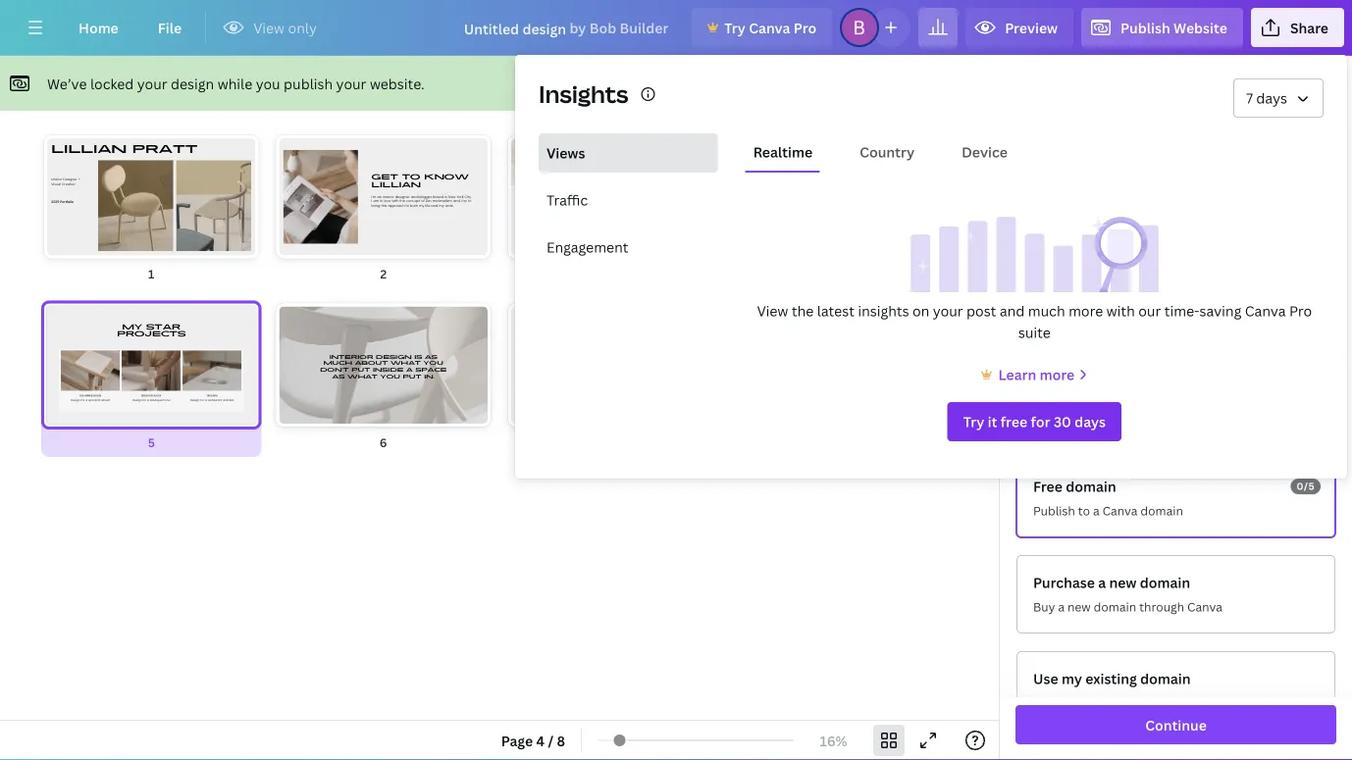 Task type: vqa. For each thing, say whether or not it's contained in the screenshot.
the rightmost Pro
yes



Task type: describe. For each thing, give the bounding box(es) containing it.
graduated from the trempleway academy with a bachelor of fine arts degree in 2020 obtained my master's degree in interior design from the same academy in 2022 joined the dxcb design studio as an in-house designer in 2023
[[527, 210, 598, 242]]

and down 'based'
[[431, 203, 438, 209]]

bring inside i'm an interior designer and blogger based in new york city. i am in love with the concept of zen minimalism and i try to bring this approach to both my life and my work.
[[371, 203, 380, 209]]

a inside graduated from the trempleway academy with a bachelor of fine arts degree in 2020 obtained my master's degree in interior design from the same academy in 2022 joined the dxcb design studio as an in-house designer in 2023
[[593, 210, 594, 214]]

the right fine
[[550, 210, 554, 214]]

publish to
[[1016, 432, 1073, 448]]

space inside interior design is as much about what you don't put inside a space as what you put in.
[[415, 366, 447, 373]]

days inside button
[[1256, 89, 1287, 107]]

share
[[1290, 18, 1329, 37]]

based
[[433, 194, 444, 200]]

star
[[146, 322, 180, 331]]

publish for publish to the web
[[1070, 116, 1154, 148]]

1 i from the left
[[371, 199, 372, 204]]

post
[[967, 302, 996, 320]]

love
[[384, 199, 391, 204]]

degree up the 2022
[[556, 214, 565, 218]]

is
[[414, 353, 422, 360]]

engagement button
[[539, 228, 718, 267]]

publish to the web
[[1070, 116, 1282, 148]]

4
[[536, 732, 545, 750]]

publish
[[284, 74, 333, 93]]

projects
[[117, 329, 186, 338]]

design for interior
[[376, 353, 412, 360]]

1
[[148, 266, 154, 282]]

learn
[[998, 366, 1036, 384]]

to inside get to know lillian
[[402, 172, 420, 181]]

0/5
[[1297, 480, 1315, 493]]

1 horizontal spatial from
[[591, 218, 598, 222]]

city.
[[465, 194, 472, 200]]

views button
[[539, 133, 718, 173]]

a right buy
[[1058, 598, 1065, 615]]

the inside view the latest insights on your post and much more with our time-saving canva pro suite
[[792, 302, 814, 320]]

a right purchase in the right bottom of the page
[[1098, 573, 1106, 592]]

interior for as
[[329, 353, 373, 360]]

0 horizontal spatial from
[[543, 210, 549, 214]]

our
[[1138, 302, 1161, 320]]

7
[[1246, 89, 1253, 107]]

website
[[1174, 18, 1227, 37]]

as inside graduated from the trempleway academy with a bachelor of fine arts degree in 2020 obtained my master's degree in interior design from the same academy in 2022 joined the dxcb design studio as an in-house designer in 2023
[[570, 234, 573, 238]]

design for a spa and retreat the amber house design for a boutique hotel beauvois place design for a restaurant and bar frucinni
[[71, 394, 234, 403]]

portfolio
[[60, 199, 74, 204]]

use my existing domain publish to an existing domain you own
[[1033, 669, 1249, 711]]

blogger
[[419, 194, 432, 200]]

device
[[962, 143, 1008, 161]]

free domain
[[1033, 477, 1116, 495]]

realtime button
[[745, 133, 820, 171]]

only
[[288, 18, 317, 37]]

creative
[[62, 181, 75, 187]]

you inside use my existing domain publish to an existing domain you own
[[1202, 695, 1223, 711]]

1 horizontal spatial your
[[336, 74, 366, 93]]

my inside use my existing domain publish to an existing domain you own
[[1062, 669, 1082, 688]]

try for try it free for 30 days
[[963, 413, 984, 431]]

bar
[[229, 398, 234, 403]]

an inside use my existing domain publish to an existing domain you own
[[1093, 695, 1107, 711]]

beauvois
[[142, 394, 153, 398]]

0 horizontal spatial as
[[332, 373, 345, 379]]

file
[[158, 18, 182, 37]]

try it free for 30 days button
[[948, 402, 1122, 442]]

this
[[381, 203, 387, 209]]

try canva pro
[[724, 18, 817, 37]]

their
[[830, 91, 855, 109]]

design right the dxcb
[[551, 234, 560, 238]]

/
[[548, 732, 554, 750]]

1 vertical spatial on
[[1088, 350, 1105, 369]]

collaboratively
[[628, 91, 711, 109]]

pro inside button
[[794, 18, 817, 37]]

suite
[[1018, 323, 1051, 342]]

space inside working collaboratively with clients to bring their residential and commercial space dreams to life
[[740, 108, 775, 126]]

publish for publish to
[[1016, 432, 1058, 448]]

bring inside working collaboratively with clients to bring their residential and commercial space dreams to life
[[797, 91, 826, 109]]

you right while
[[256, 74, 280, 93]]

in right the 'am' on the top left
[[380, 199, 383, 204]]

my star projects
[[117, 322, 186, 338]]

lillian pratt
[[920, 311, 940, 316]]

joined
[[527, 234, 536, 238]]

and right "spa"
[[94, 398, 100, 403]]

home
[[78, 18, 119, 37]]

for down beauvois
[[143, 398, 146, 403]]

resize on mobile
[[1043, 350, 1154, 369]]

i'm an interior designer and blogger based in new york city. i am in love with the concept of zen minimalism and i try to bring this approach to both my life and my work.
[[371, 194, 472, 209]]

degree down trempleway
[[558, 218, 567, 222]]

with inside working collaboratively with clients to bring their residential and commercial space dreams to life
[[715, 91, 738, 109]]

lillian pratt button
[[743, 307, 952, 451]]

untitled design by bob builder
[[464, 19, 668, 38]]

my inside graduated from the trempleway academy with a bachelor of fine arts degree in 2020 obtained my master's degree in interior design from the same academy in 2022 joined the dxcb design studio as an in-house designer in 2023
[[541, 218, 545, 222]]

lillian
[[51, 142, 127, 156]]

lillian inside button
[[920, 311, 930, 316]]

+
[[78, 177, 80, 182]]

same
[[533, 222, 540, 226]]

0 vertical spatial put
[[352, 366, 370, 373]]

we've
[[47, 74, 87, 93]]

designer inside graduated from the trempleway academy with a bachelor of fine arts degree in 2020 obtained my master's degree in interior design from the same academy in 2022 joined the dxcb design studio as an in-house designer in 2023
[[527, 238, 539, 242]]

view for view only
[[253, 18, 285, 37]]

much inside interior design is as much about what you don't put inside a space as what you put in.
[[324, 360, 352, 366]]

amber
[[85, 394, 93, 398]]

engagement
[[547, 238, 628, 257]]

minimalism
[[433, 199, 452, 204]]

30
[[1054, 413, 1071, 431]]

days inside 'button'
[[1075, 413, 1106, 431]]

in left the new
[[445, 194, 447, 200]]

an inside i'm an interior designer and blogger based in new york city. i am in love with the concept of zen minimalism and i try to bring this approach to both my life and my work.
[[377, 194, 382, 200]]

visual
[[51, 181, 61, 187]]

with inside graduated from the trempleway academy with a bachelor of fine arts degree in 2020 obtained my master's degree in interior design from the same academy in 2022 joined the dxcb design studio as an in-house designer in 2023
[[586, 210, 592, 214]]

web
[[1234, 116, 1282, 148]]

use
[[1033, 669, 1058, 688]]

fine
[[544, 214, 549, 218]]

obtained
[[527, 218, 540, 222]]

2022
[[558, 222, 565, 226]]

the left web at the right of page
[[1190, 116, 1229, 148]]

for down amber
[[81, 398, 85, 403]]

of inside graduated from the trempleway academy with a bachelor of fine arts degree in 2020 obtained my master's degree in interior design from the same academy in 2022 joined the dxcb design studio as an in-house designer in 2023
[[540, 214, 543, 218]]

preview
[[1005, 18, 1058, 37]]

country button
[[852, 133, 923, 171]]

more inside button
[[1040, 366, 1075, 384]]

design for untitled
[[522, 19, 566, 38]]

0 vertical spatial existing
[[1085, 669, 1137, 688]]

in right the 2022
[[568, 218, 570, 222]]

view the latest insights on your post and much more with our time-saving canva pro suite
[[757, 302, 1312, 342]]

the left same
[[527, 222, 532, 226]]

work.
[[445, 203, 454, 209]]

website.
[[370, 74, 425, 93]]

insights
[[539, 78, 628, 110]]

the inside design for a spa and retreat the amber house design for a boutique hotel beauvois place design for a restaurant and bar frucinni
[[80, 394, 84, 398]]

about
[[355, 360, 388, 366]]

free
[[1001, 413, 1028, 431]]

i'm
[[371, 194, 376, 200]]

you down inside
[[380, 373, 400, 379]]

7 days
[[1246, 89, 1287, 107]]

the left the dxcb
[[537, 234, 542, 238]]

new
[[448, 194, 456, 200]]

design left restaurant
[[190, 398, 199, 403]]

resize
[[1043, 350, 1085, 369]]

interior design is as much about what you don't put inside a space as what you put in.
[[320, 353, 447, 379]]

time-
[[1164, 302, 1200, 320]]

publish inside use my existing domain publish to an existing domain you own
[[1033, 695, 1075, 711]]



Task type: locate. For each thing, give the bounding box(es) containing it.
house right studio
[[582, 234, 590, 238]]

the
[[1190, 116, 1229, 148], [400, 199, 405, 204], [550, 210, 554, 214], [527, 222, 532, 226], [537, 234, 542, 238], [792, 302, 814, 320], [80, 394, 84, 398]]

interior up about
[[329, 353, 373, 360]]

canva up clients
[[749, 18, 790, 37]]

you up in.
[[424, 360, 443, 366]]

0 horizontal spatial bring
[[371, 203, 380, 209]]

as right the is
[[425, 353, 437, 360]]

1 vertical spatial new
[[1068, 598, 1091, 615]]

get
[[371, 172, 398, 181]]

frucinni
[[207, 394, 218, 398]]

0 horizontal spatial design
[[171, 74, 214, 93]]

the left latest on the right of the page
[[792, 302, 814, 320]]

2 horizontal spatial your
[[933, 302, 963, 320]]

1 vertical spatial from
[[591, 218, 598, 222]]

for inside 'button'
[[1031, 413, 1050, 431]]

1 vertical spatial as
[[425, 353, 437, 360]]

and right post
[[1000, 302, 1025, 320]]

more up resize on mobile
[[1069, 302, 1103, 320]]

publish inside dropdown button
[[1121, 18, 1170, 37]]

more
[[1069, 302, 1103, 320], [1040, 366, 1075, 384]]

1 vertical spatial bring
[[371, 203, 380, 209]]

the inside i'm an interior designer and blogger based in new york city. i am in love with the concept of zen minimalism and i try to bring this approach to both my life and my work.
[[400, 199, 405, 204]]

0 vertical spatial space
[[740, 108, 775, 126]]

existing
[[1085, 669, 1137, 688], [1110, 695, 1153, 711]]

life down blogger
[[425, 203, 430, 209]]

my right both
[[419, 203, 424, 209]]

lillian left pratt
[[920, 311, 930, 316]]

page 4 / 8
[[501, 732, 565, 750]]

life right the dreams
[[842, 108, 858, 126]]

1 horizontal spatial i
[[461, 199, 462, 204]]

my left "work."
[[439, 203, 444, 209]]

1 horizontal spatial much
[[1028, 302, 1065, 320]]

2 horizontal spatial as
[[570, 234, 573, 238]]

you left own
[[1202, 695, 1223, 711]]

and left bar
[[223, 398, 228, 403]]

place
[[154, 394, 161, 398]]

and up the views button
[[641, 108, 664, 126]]

much up the don't
[[324, 360, 352, 366]]

interior for visual
[[51, 177, 62, 182]]

0 vertical spatial life
[[842, 108, 858, 126]]

traffic button
[[539, 181, 718, 220]]

1 horizontal spatial life
[[842, 108, 858, 126]]

0 vertical spatial bring
[[797, 91, 826, 109]]

of
[[421, 199, 424, 204], [540, 214, 543, 218]]

1 vertical spatial an
[[574, 234, 577, 238]]

try inside "try it free for 30 days" 'button'
[[963, 413, 984, 431]]

16%
[[820, 732, 847, 750]]

on inside view the latest insights on your post and much more with our time-saving canva pro suite
[[913, 302, 930, 320]]

builder
[[620, 19, 668, 38]]

try it free for 30 days
[[963, 413, 1106, 431]]

2 vertical spatial design
[[376, 353, 412, 360]]

working collaboratively with clients to bring their residential and commercial space dreams to life
[[578, 91, 858, 126]]

design inside main menu bar
[[522, 19, 566, 38]]

design down academy
[[581, 218, 590, 222]]

0 vertical spatial on
[[913, 302, 930, 320]]

by
[[570, 19, 586, 38]]

in
[[445, 194, 447, 200], [380, 199, 383, 204], [566, 214, 569, 218], [568, 218, 570, 222], [555, 222, 557, 226], [540, 238, 542, 242]]

designer up approach
[[395, 194, 410, 200]]

publish website
[[1121, 18, 1227, 37]]

what down about
[[347, 373, 378, 379]]

from right 2020
[[591, 218, 598, 222]]

designer left the 2023
[[527, 238, 539, 242]]

of inside i'm an interior designer and blogger based in new york city. i am in love with the concept of zen minimalism and i try to bring this approach to both my life and my work.
[[421, 199, 424, 204]]

1 horizontal spatial lillian
[[920, 311, 930, 316]]

bring left the this
[[371, 203, 380, 209]]

1 vertical spatial days
[[1075, 413, 1106, 431]]

canva inside purchase a new domain buy a new domain through canva
[[1187, 598, 1223, 615]]

get to know lillian
[[371, 172, 469, 189]]

a down frucinni
[[205, 398, 207, 403]]

in left the 2023
[[540, 238, 542, 242]]

interior inside graduated from the trempleway academy with a bachelor of fine arts degree in 2020 obtained my master's degree in interior design from the same academy in 2022 joined the dxcb design studio as an in-house designer in 2023
[[571, 218, 581, 222]]

0 vertical spatial lillian
[[371, 180, 421, 189]]

0 vertical spatial from
[[543, 210, 549, 214]]

0 vertical spatial try
[[724, 18, 746, 37]]

2 i from the left
[[461, 199, 462, 204]]

publish for publish to a canva domain
[[1033, 502, 1075, 518]]

clients
[[741, 91, 778, 109]]

1 horizontal spatial space
[[740, 108, 775, 126]]

file button
[[142, 8, 197, 47]]

your right "publish"
[[336, 74, 366, 93]]

0 vertical spatial new
[[1109, 573, 1137, 592]]

a down free domain
[[1093, 502, 1100, 518]]

with inside i'm an interior designer and blogger based in new york city. i am in love with the concept of zen minimalism and i try to bring this approach to both my life and my work.
[[392, 199, 399, 204]]

2 horizontal spatial design
[[522, 19, 566, 38]]

inside
[[373, 366, 404, 373]]

life inside i'm an interior designer and blogger based in new york city. i am in love with the concept of zen minimalism and i try to bring this approach to both my life and my work.
[[425, 203, 430, 209]]

try canva pro button
[[691, 8, 832, 47]]

1 horizontal spatial days
[[1256, 89, 1287, 107]]

and inside working collaboratively with clients to bring their residential and commercial space dreams to life
[[641, 108, 664, 126]]

0 horizontal spatial of
[[421, 199, 424, 204]]

1 vertical spatial what
[[347, 373, 378, 379]]

i
[[371, 199, 372, 204], [461, 199, 462, 204]]

i left try
[[461, 199, 462, 204]]

1 horizontal spatial house
[[582, 234, 590, 238]]

interior inside interior designer + visual creative
[[51, 177, 62, 182]]

space up realtime
[[740, 108, 775, 126]]

locked
[[90, 74, 134, 93]]

0 horizontal spatial what
[[347, 373, 378, 379]]

new down purchase in the right bottom of the page
[[1068, 598, 1091, 615]]

pro inside view the latest insights on your post and much more with our time-saving canva pro suite
[[1289, 302, 1312, 320]]

on right the resize
[[1088, 350, 1105, 369]]

learn more button
[[977, 363, 1092, 387]]

0 horizontal spatial space
[[415, 366, 447, 373]]

page
[[501, 732, 533, 750]]

studio
[[560, 234, 569, 238]]

designer
[[395, 194, 410, 200], [527, 238, 539, 242]]

and
[[641, 108, 664, 126], [411, 194, 418, 200], [453, 199, 460, 204], [431, 203, 438, 209], [1000, 302, 1025, 320], [94, 398, 100, 403], [223, 398, 228, 403]]

2 vertical spatial as
[[332, 373, 345, 379]]

as right studio
[[570, 234, 573, 238]]

1 vertical spatial existing
[[1110, 695, 1153, 711]]

1 horizontal spatial view
[[757, 302, 788, 320]]

0 horizontal spatial new
[[1068, 598, 1091, 615]]

0 vertical spatial design
[[522, 19, 566, 38]]

interior left designer
[[51, 177, 62, 182]]

0 horizontal spatial view
[[253, 18, 285, 37]]

bring
[[797, 91, 826, 109], [371, 203, 380, 209]]

view only status
[[214, 16, 327, 39]]

pro right saving
[[1289, 302, 1312, 320]]

house inside graduated from the trempleway academy with a bachelor of fine arts degree in 2020 obtained my master's degree in interior design from the same academy in 2022 joined the dxcb design studio as an in-house designer in 2023
[[582, 234, 590, 238]]

0 vertical spatial view
[[253, 18, 285, 37]]

experience
[[523, 198, 584, 205]]

0 vertical spatial pro
[[794, 18, 817, 37]]

1 vertical spatial lillian
[[920, 311, 930, 316]]

restaurant
[[208, 398, 222, 403]]

both
[[410, 203, 418, 209]]

1 horizontal spatial on
[[1088, 350, 1105, 369]]

0 vertical spatial of
[[421, 199, 424, 204]]

interior inside interior design is as much about what you don't put inside a space as what you put in.
[[329, 353, 373, 360]]

1 vertical spatial of
[[540, 214, 543, 218]]

0 horizontal spatial i
[[371, 199, 372, 204]]

0 vertical spatial days
[[1256, 89, 1287, 107]]

on
[[913, 302, 930, 320], [1088, 350, 1105, 369]]

2020
[[569, 214, 576, 218]]

days right 7
[[1256, 89, 1287, 107]]

publish
[[1121, 18, 1170, 37], [1070, 116, 1154, 148], [1016, 432, 1058, 448], [1033, 502, 1075, 518], [1033, 695, 1075, 711]]

country
[[860, 143, 915, 161]]

0 vertical spatial as
[[570, 234, 573, 238]]

with left our
[[1107, 302, 1135, 320]]

try up clients
[[724, 18, 746, 37]]

bob
[[589, 19, 616, 38]]

1 vertical spatial view
[[757, 302, 788, 320]]

try inside the try canva pro button
[[724, 18, 746, 37]]

of left fine
[[540, 214, 543, 218]]

days right 30
[[1075, 413, 1106, 431]]

0 horizontal spatial pro
[[794, 18, 817, 37]]

learn more
[[998, 366, 1075, 384]]

an inside graduated from the trempleway academy with a bachelor of fine arts degree in 2020 obtained my master's degree in interior design from the same academy in 2022 joined the dxcb design studio as an in-house designer in 2023
[[574, 234, 577, 238]]

canva down free domain
[[1103, 502, 1138, 518]]

view inside view the latest insights on your post and much more with our time-saving canva pro suite
[[757, 302, 788, 320]]

2025
[[51, 199, 59, 204]]

new
[[1109, 573, 1137, 592], [1068, 598, 1091, 615]]

design inside interior design is as much about what you don't put inside a space as what you put in.
[[376, 353, 412, 360]]

2 vertical spatial an
[[1093, 695, 1107, 711]]

realtime
[[753, 143, 813, 161]]

0 horizontal spatial much
[[324, 360, 352, 366]]

and inside view the latest insights on your post and much more with our time-saving canva pro suite
[[1000, 302, 1025, 320]]

view left latest on the right of the page
[[757, 302, 788, 320]]

1 vertical spatial space
[[415, 366, 447, 373]]

1 horizontal spatial new
[[1109, 573, 1137, 592]]

house inside design for a spa and retreat the amber house design for a boutique hotel beauvois place design for a restaurant and bar frucinni
[[93, 394, 101, 398]]

put left in.
[[403, 373, 421, 379]]

with inside view the latest insights on your post and much more with our time-saving canva pro suite
[[1107, 302, 1135, 320]]

1 vertical spatial house
[[93, 394, 101, 398]]

of left the zen
[[421, 199, 424, 204]]

1 horizontal spatial what
[[390, 360, 421, 366]]

1 horizontal spatial put
[[403, 373, 421, 379]]

untitled
[[464, 19, 519, 38]]

much up suite
[[1028, 302, 1065, 320]]

0 horizontal spatial on
[[913, 302, 930, 320]]

5
[[148, 434, 155, 450]]

academy
[[572, 210, 585, 214]]

canva inside view the latest insights on your post and much more with our time-saving canva pro suite
[[1245, 302, 1286, 320]]

home link
[[63, 8, 134, 47]]

through
[[1139, 598, 1184, 615]]

design up inside
[[376, 353, 412, 360]]

1 vertical spatial more
[[1040, 366, 1075, 384]]

what
[[390, 360, 421, 366], [347, 373, 378, 379]]

1 vertical spatial pro
[[1289, 302, 1312, 320]]

zen
[[425, 199, 432, 204]]

pro up the dreams
[[794, 18, 817, 37]]

and left try
[[453, 199, 460, 204]]

interior
[[383, 194, 394, 200]]

space up in.
[[415, 366, 447, 373]]

put down about
[[352, 366, 370, 373]]

lillian up interior at the left
[[371, 180, 421, 189]]

with left clients
[[715, 91, 738, 109]]

0 vertical spatial what
[[390, 360, 421, 366]]

and up both
[[411, 194, 418, 200]]

0 vertical spatial an
[[377, 194, 382, 200]]

dxcb
[[542, 234, 550, 238]]

more inside view the latest insights on your post and much more with our time-saving canva pro suite
[[1069, 302, 1103, 320]]

0 horizontal spatial days
[[1075, 413, 1106, 431]]

know
[[424, 172, 469, 181]]

with right love
[[392, 199, 399, 204]]

interior down academy
[[571, 218, 581, 222]]

1 horizontal spatial design
[[376, 353, 412, 360]]

publish for publish website
[[1121, 18, 1170, 37]]

my right same
[[541, 218, 545, 222]]

design down beauvois
[[132, 398, 142, 403]]

my inside my star projects
[[122, 322, 142, 331]]

mobile
[[1108, 350, 1154, 369]]

existing up continue
[[1110, 695, 1153, 711]]

view inside status
[[253, 18, 285, 37]]

interior designer + visual creative
[[51, 177, 80, 187]]

view for view the latest insights on your post and much more with our time-saving canva pro suite
[[757, 302, 788, 320]]

the left amber
[[80, 394, 84, 398]]

designer inside i'm an interior designer and blogger based in new york city. i am in love with the concept of zen minimalism and i try to bring this approach to both my life and my work.
[[395, 194, 410, 200]]

0 vertical spatial more
[[1069, 302, 1103, 320]]

interior
[[51, 177, 62, 182], [571, 218, 581, 222], [329, 353, 373, 360]]

1 horizontal spatial try
[[963, 413, 984, 431]]

lillian pratt
[[51, 142, 198, 156]]

for left restaurant
[[200, 398, 204, 403]]

device button
[[954, 133, 1016, 171]]

it
[[988, 413, 997, 431]]

1 horizontal spatial as
[[425, 353, 437, 360]]

0 horizontal spatial house
[[93, 394, 101, 398]]

bachelor
[[527, 214, 539, 218]]

2 vertical spatial interior
[[329, 353, 373, 360]]

view left only
[[253, 18, 285, 37]]

your inside view the latest insights on your post and much more with our time-saving canva pro suite
[[933, 302, 963, 320]]

for up publish to
[[1031, 413, 1050, 431]]

the left concept
[[400, 199, 405, 204]]

7 days button
[[1233, 78, 1324, 118]]

design left "spa"
[[71, 398, 80, 403]]

try for try canva pro
[[724, 18, 746, 37]]

academy
[[541, 222, 554, 226]]

bring left their
[[797, 91, 826, 109]]

canva right saving
[[1245, 302, 1286, 320]]

in left the 2022
[[555, 222, 557, 226]]

0 vertical spatial designer
[[395, 194, 410, 200]]

0 vertical spatial house
[[582, 234, 590, 238]]

1 horizontal spatial pro
[[1289, 302, 1312, 320]]

lillian inside get to know lillian
[[371, 180, 421, 189]]

0 vertical spatial much
[[1028, 302, 1065, 320]]

1 horizontal spatial bring
[[797, 91, 826, 109]]

1 vertical spatial life
[[425, 203, 430, 209]]

try
[[724, 18, 746, 37], [963, 413, 984, 431]]

0 horizontal spatial put
[[352, 366, 370, 373]]

a down beauvois
[[147, 398, 149, 403]]

1 vertical spatial design
[[171, 74, 214, 93]]

on left pratt
[[913, 302, 930, 320]]

0 horizontal spatial lillian
[[371, 180, 421, 189]]

with right academy
[[586, 210, 592, 214]]

we've locked your design while you publish your website.
[[47, 74, 425, 93]]

a inside interior design is as much about what you don't put inside a space as what you put in.
[[406, 366, 413, 373]]

insights
[[858, 302, 909, 320]]

from left arts
[[543, 210, 549, 214]]

1 vertical spatial interior
[[571, 218, 581, 222]]

1 horizontal spatial of
[[540, 214, 543, 218]]

continue
[[1145, 716, 1207, 734]]

1 vertical spatial put
[[403, 373, 421, 379]]

your right locked
[[137, 74, 167, 93]]

dreams
[[779, 108, 823, 126]]

approach
[[388, 203, 405, 209]]

main menu bar
[[0, 0, 1352, 56]]

my left star
[[122, 322, 142, 331]]

0 horizontal spatial designer
[[395, 194, 410, 200]]

0 horizontal spatial your
[[137, 74, 167, 93]]

a left "spa"
[[86, 398, 87, 403]]

more right learn
[[1040, 366, 1075, 384]]

in left 2020
[[566, 214, 569, 218]]

0 horizontal spatial an
[[377, 194, 382, 200]]

canva right the through
[[1187, 598, 1223, 615]]

to inside use my existing domain publish to an existing domain you own
[[1078, 695, 1090, 711]]

try left it at the right bottom of page
[[963, 413, 984, 431]]

existing right "use"
[[1085, 669, 1137, 688]]

0 horizontal spatial interior
[[51, 177, 62, 182]]

house
[[582, 234, 590, 238], [93, 394, 101, 398]]

much inside view the latest insights on your post and much more with our time-saving canva pro suite
[[1028, 302, 1065, 320]]

while
[[218, 74, 252, 93]]

your
[[137, 74, 167, 93], [336, 74, 366, 93], [933, 302, 963, 320]]

1 vertical spatial much
[[324, 360, 352, 366]]

0 horizontal spatial life
[[425, 203, 430, 209]]

1 horizontal spatial an
[[574, 234, 577, 238]]

1 vertical spatial designer
[[527, 238, 539, 242]]

continue button
[[1016, 706, 1336, 745]]

1 horizontal spatial designer
[[527, 238, 539, 242]]

design left while
[[171, 74, 214, 93]]

16% button
[[802, 725, 865, 757]]

canva inside button
[[749, 18, 790, 37]]

spa
[[88, 398, 94, 403]]

0 vertical spatial interior
[[51, 177, 62, 182]]

i left the 'am' on the top left
[[371, 199, 372, 204]]

am
[[373, 199, 379, 204]]

0 horizontal spatial try
[[724, 18, 746, 37]]

2 horizontal spatial an
[[1093, 695, 1107, 711]]

design left by
[[522, 19, 566, 38]]

1 horizontal spatial interior
[[329, 353, 373, 360]]

1 vertical spatial try
[[963, 413, 984, 431]]

interior design is as much about what you don't put inside a space as what you put in. button
[[279, 307, 488, 451]]

new right purchase in the right bottom of the page
[[1109, 573, 1137, 592]]

life inside working collaboratively with clients to bring their residential and commercial space dreams to life
[[842, 108, 858, 126]]

what down the is
[[390, 360, 421, 366]]

purchase a new domain buy a new domain through canva
[[1033, 573, 1223, 615]]

commercial
[[667, 108, 736, 126]]



